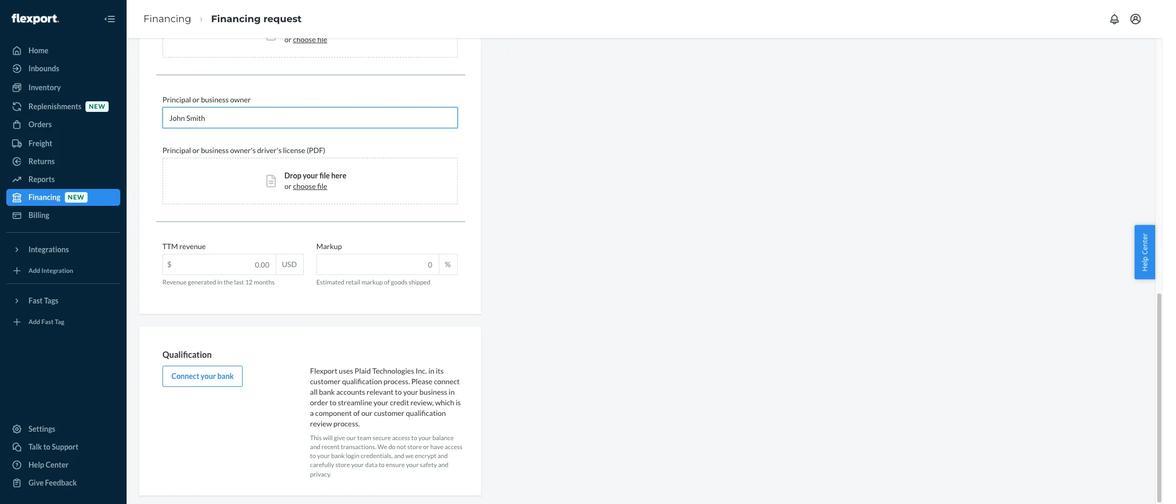 Task type: vqa. For each thing, say whether or not it's contained in the screenshot.
the leftmost The Of
yes



Task type: locate. For each thing, give the bounding box(es) containing it.
flexport logo image
[[12, 14, 59, 24]]

inbounds link
[[6, 60, 120, 77]]

file alt image
[[267, 175, 276, 187]]

secure
[[373, 434, 391, 442]]

12
[[245, 278, 253, 286]]

1 horizontal spatial help center
[[1141, 233, 1150, 271]]

your up have
[[419, 434, 431, 442]]

1 choose from the top
[[293, 35, 316, 44]]

fast
[[28, 296, 43, 305], [41, 318, 54, 326]]

1 horizontal spatial store
[[408, 443, 422, 451]]

give
[[28, 478, 44, 487]]

markup
[[317, 242, 342, 251]]

0 horizontal spatial process.
[[334, 419, 360, 428]]

1 vertical spatial bank
[[319, 387, 335, 396]]

1 vertical spatial choose
[[293, 182, 316, 191]]

a
[[310, 408, 314, 417]]

credentials,
[[361, 452, 393, 460]]

fast tags button
[[6, 292, 120, 309]]

new for replenishments
[[89, 103, 106, 111]]

0 vertical spatial add
[[28, 267, 40, 275]]

1 principal from the top
[[163, 95, 191, 104]]

0 vertical spatial bank
[[217, 372, 234, 380]]

support
[[52, 442, 78, 451]]

carefully
[[310, 461, 334, 469]]

our down streamline
[[362, 408, 373, 417]]

financing request
[[211, 13, 302, 25]]

our up transactions.
[[347, 434, 356, 442]]

file down (pdf)
[[317, 182, 327, 191]]

2 vertical spatial bank
[[331, 452, 345, 460]]

bank right all
[[319, 387, 335, 396]]

of left goods in the bottom of the page
[[384, 278, 390, 286]]

access
[[392, 434, 410, 442], [445, 443, 463, 451]]

process. down technologies
[[384, 377, 410, 386]]

file right file alt image
[[317, 35, 327, 44]]

your
[[303, 171, 318, 180], [201, 372, 216, 380], [403, 387, 418, 396], [374, 398, 389, 407], [419, 434, 431, 442], [317, 452, 330, 460], [351, 461, 364, 469], [406, 461, 419, 469]]

2 choose from the top
[[293, 182, 316, 191]]

0.00 text field
[[163, 254, 276, 275]]

integrations button
[[6, 241, 120, 258]]

of down streamline
[[353, 408, 360, 417]]

your down please
[[403, 387, 418, 396]]

1 vertical spatial process.
[[334, 419, 360, 428]]

0 horizontal spatial new
[[68, 193, 84, 201]]

choose down drop
[[293, 182, 316, 191]]

help
[[1141, 256, 1150, 271], [28, 460, 44, 469]]

0 vertical spatial help center
[[1141, 233, 1150, 271]]

1 horizontal spatial our
[[362, 408, 373, 417]]

0 horizontal spatial in
[[217, 278, 223, 286]]

0 vertical spatial customer
[[310, 377, 341, 386]]

to
[[395, 387, 402, 396], [330, 398, 337, 407], [411, 434, 417, 442], [43, 442, 50, 451], [310, 452, 316, 460], [379, 461, 385, 469]]

in left the
[[217, 278, 223, 286]]

choose down request at the top left
[[293, 35, 316, 44]]

in left its
[[429, 366, 435, 375]]

tag
[[55, 318, 64, 326]]

balance
[[433, 434, 454, 442]]

1 vertical spatial new
[[68, 193, 84, 201]]

0 vertical spatial new
[[89, 103, 106, 111]]

your right connect
[[201, 372, 216, 380]]

open account menu image
[[1130, 13, 1143, 25]]

choose inside drop your file here or choose file
[[293, 182, 316, 191]]

1 horizontal spatial center
[[1141, 233, 1150, 254]]

2 vertical spatial file
[[317, 182, 327, 191]]

orders link
[[6, 116, 120, 133]]

0 horizontal spatial of
[[353, 408, 360, 417]]

business left owner
[[201, 95, 229, 104]]

0 vertical spatial choose
[[293, 35, 316, 44]]

1 horizontal spatial help
[[1141, 256, 1150, 271]]

0 vertical spatial in
[[217, 278, 223, 286]]

store
[[408, 443, 422, 451], [336, 461, 350, 469]]

billing
[[28, 211, 49, 220]]

privacy.
[[310, 470, 331, 478]]

2 horizontal spatial in
[[449, 387, 455, 396]]

1 vertical spatial fast
[[41, 318, 54, 326]]

financing for financing request
[[211, 13, 261, 25]]

recent
[[322, 443, 340, 451]]

your inside button
[[201, 372, 216, 380]]

0 vertical spatial help
[[1141, 256, 1150, 271]]

settings link
[[6, 421, 120, 438]]

add integration link
[[6, 262, 120, 279]]

your right drop
[[303, 171, 318, 180]]

1 vertical spatial of
[[353, 408, 360, 417]]

feedback
[[45, 478, 77, 487]]

0 horizontal spatial store
[[336, 461, 350, 469]]

add down fast tags
[[28, 318, 40, 326]]

qualification down review,
[[406, 408, 446, 417]]

1 vertical spatial store
[[336, 461, 350, 469]]

principal for principal or business owner's driver's license (pdf)
[[163, 146, 191, 155]]

or down drop
[[285, 182, 292, 191]]

1 vertical spatial help center
[[28, 460, 69, 469]]

1 vertical spatial access
[[445, 443, 463, 451]]

fast tags
[[28, 296, 58, 305]]

2 horizontal spatial financing
[[211, 13, 261, 25]]

to up we
[[411, 434, 417, 442]]

0 horizontal spatial access
[[392, 434, 410, 442]]

1 vertical spatial help
[[28, 460, 44, 469]]

customer down flexport
[[310, 377, 341, 386]]

revenue
[[163, 278, 187, 286]]

freight
[[28, 139, 52, 148]]

bank down recent
[[331, 452, 345, 460]]

bank
[[217, 372, 234, 380], [319, 387, 335, 396], [331, 452, 345, 460]]

1 vertical spatial in
[[429, 366, 435, 375]]

or up encrypt at left
[[423, 443, 429, 451]]

to up credit
[[395, 387, 402, 396]]

process.
[[384, 377, 410, 386], [334, 419, 360, 428]]

center inside button
[[1141, 233, 1150, 254]]

add fast tag link
[[6, 313, 120, 330]]

add left integration
[[28, 267, 40, 275]]

our inside the this will give our team secure access to your balance and recent transactions. we do not store or have access to your bank login credentials, and we encrypt and carefully store your data to ensure your safety and privacy.
[[347, 434, 356, 442]]

1 vertical spatial our
[[347, 434, 356, 442]]

0 horizontal spatial center
[[46, 460, 69, 469]]

0 vertical spatial store
[[408, 443, 422, 451]]

business left owner's
[[201, 146, 229, 155]]

plaid
[[355, 366, 371, 375]]

business for owner
[[201, 95, 229, 104]]

of inside flexport uses plaid technologies inc. in its customer qualification process. please connect all bank accounts relevant to your business in order to streamline your credit review, which is a component of our customer qualification review process.
[[353, 408, 360, 417]]

to inside button
[[43, 442, 50, 451]]

1 horizontal spatial financing
[[144, 13, 191, 25]]

new up orders link
[[89, 103, 106, 111]]

help center
[[1141, 233, 1150, 271], [28, 460, 69, 469]]

qualification down plaid
[[342, 377, 382, 386]]

2 principal from the top
[[163, 146, 191, 155]]

have
[[431, 443, 444, 451]]

in down connect
[[449, 387, 455, 396]]

your up carefully
[[317, 452, 330, 460]]

0 vertical spatial principal
[[163, 95, 191, 104]]

customer
[[310, 377, 341, 386], [374, 408, 405, 417]]

1 horizontal spatial of
[[384, 278, 390, 286]]

all
[[310, 387, 318, 396]]

owner's
[[230, 146, 256, 155]]

give feedback
[[28, 478, 77, 487]]

add
[[28, 267, 40, 275], [28, 318, 40, 326]]

0 vertical spatial fast
[[28, 296, 43, 305]]

your inside drop your file here or choose file
[[303, 171, 318, 180]]

or inside drop your file here or choose file
[[285, 182, 292, 191]]

order
[[310, 398, 328, 407]]

drop your file here or choose file
[[285, 171, 347, 191]]

billing link
[[6, 207, 120, 224]]

access down the balance
[[445, 443, 463, 451]]

2 vertical spatial business
[[420, 387, 447, 396]]

inbounds
[[28, 64, 59, 73]]

review,
[[411, 398, 434, 407]]

fast inside dropdown button
[[28, 296, 43, 305]]

1 vertical spatial principal
[[163, 146, 191, 155]]

file left here
[[320, 171, 330, 180]]

fast left tag
[[41, 318, 54, 326]]

0 horizontal spatial help center
[[28, 460, 69, 469]]

1 add from the top
[[28, 267, 40, 275]]

fast left the tags at the left bottom of page
[[28, 296, 43, 305]]

access up not
[[392, 434, 410, 442]]

bank right connect
[[217, 372, 234, 380]]

store down the "login"
[[336, 461, 350, 469]]

1 vertical spatial file
[[320, 171, 330, 180]]

0 vertical spatial access
[[392, 434, 410, 442]]

to right talk
[[43, 442, 50, 451]]

of
[[384, 278, 390, 286], [353, 408, 360, 417]]

its
[[436, 366, 444, 375]]

customer down credit
[[374, 408, 405, 417]]

add for add integration
[[28, 267, 40, 275]]

financing request link
[[211, 13, 302, 25]]

1 vertical spatial center
[[46, 460, 69, 469]]

component
[[315, 408, 352, 417]]

request
[[264, 13, 302, 25]]

0 vertical spatial our
[[362, 408, 373, 417]]

1 horizontal spatial customer
[[374, 408, 405, 417]]

not
[[397, 443, 406, 451]]

2 add from the top
[[28, 318, 40, 326]]

1 horizontal spatial new
[[89, 103, 106, 111]]

1 horizontal spatial process.
[[384, 377, 410, 386]]

help center inside help center button
[[1141, 233, 1150, 271]]

your down we
[[406, 461, 419, 469]]

financing
[[144, 13, 191, 25], [211, 13, 261, 25], [28, 193, 60, 202]]

store up we
[[408, 443, 422, 451]]

new
[[89, 103, 106, 111], [68, 193, 84, 201]]

process. up "give"
[[334, 419, 360, 428]]

1 horizontal spatial access
[[445, 443, 463, 451]]

inventory link
[[6, 79, 120, 96]]

1 vertical spatial add
[[28, 318, 40, 326]]

to up component
[[330, 398, 337, 407]]

ensure
[[386, 461, 405, 469]]

business up review,
[[420, 387, 447, 396]]

0 vertical spatial business
[[201, 95, 229, 104]]

1 vertical spatial business
[[201, 146, 229, 155]]

reports link
[[6, 171, 120, 188]]

help center button
[[1135, 225, 1156, 279]]

in
[[217, 278, 223, 286], [429, 366, 435, 375], [449, 387, 455, 396]]

0 vertical spatial center
[[1141, 233, 1150, 254]]

flexport uses plaid technologies inc. in its customer qualification process. please connect all bank accounts relevant to your business in order to streamline your credit review, which is a component of our customer qualification review process.
[[310, 366, 461, 428]]

new down reports link on the left top
[[68, 193, 84, 201]]

and down not
[[394, 452, 404, 460]]

0 vertical spatial file
[[317, 35, 327, 44]]

1 vertical spatial qualification
[[406, 408, 446, 417]]

0 horizontal spatial our
[[347, 434, 356, 442]]

to up carefully
[[310, 452, 316, 460]]

0 vertical spatial qualification
[[342, 377, 382, 386]]

0 vertical spatial process.
[[384, 377, 410, 386]]

freight link
[[6, 135, 120, 152]]

help center inside help center link
[[28, 460, 69, 469]]

1 horizontal spatial in
[[429, 366, 435, 375]]

file for your
[[320, 171, 330, 180]]



Task type: describe. For each thing, give the bounding box(es) containing it.
ttm revenue
[[163, 242, 206, 251]]

help center link
[[6, 457, 120, 473]]

file alt image
[[267, 28, 276, 41]]

1 horizontal spatial qualification
[[406, 408, 446, 417]]

we
[[378, 443, 387, 451]]

flexport
[[310, 366, 338, 375]]

your down the "login"
[[351, 461, 364, 469]]

the
[[224, 278, 233, 286]]

principal for principal or business owner
[[163, 95, 191, 104]]

(pdf)
[[307, 146, 326, 155]]

file for choose
[[317, 35, 327, 44]]

transactions.
[[341, 443, 377, 451]]

0 horizontal spatial customer
[[310, 377, 341, 386]]

relevant
[[367, 387, 394, 396]]

generated
[[188, 278, 216, 286]]

%
[[445, 260, 451, 269]]

close navigation image
[[103, 13, 116, 25]]

streamline
[[338, 398, 372, 407]]

usd
[[282, 260, 297, 269]]

principal or business owner's driver's license (pdf)
[[163, 146, 326, 155]]

returns
[[28, 157, 55, 166]]

replenishments
[[28, 102, 82, 111]]

connect your bank button
[[163, 366, 243, 387]]

ttm
[[163, 242, 178, 251]]

data
[[365, 461, 378, 469]]

tags
[[44, 296, 58, 305]]

will
[[323, 434, 333, 442]]

$
[[167, 260, 172, 269]]

or left owner's
[[193, 146, 200, 155]]

to down credentials,
[[379, 461, 385, 469]]

integration
[[41, 267, 73, 275]]

or inside the this will give our team secure access to your balance and recent transactions. we do not store or have access to your bank login credentials, and we encrypt and carefully store your data to ensure your safety and privacy.
[[423, 443, 429, 451]]

revenue generated in the last 12 months
[[163, 278, 275, 286]]

business for owner's
[[201, 146, 229, 155]]

or left owner
[[193, 95, 200, 104]]

open notifications image
[[1109, 13, 1121, 25]]

our inside flexport uses plaid technologies inc. in its customer qualification process. please connect all bank accounts relevant to your business in order to streamline your credit review, which is a component of our customer qualification review process.
[[362, 408, 373, 417]]

this
[[310, 434, 322, 442]]

this will give our team secure access to your balance and recent transactions. we do not store or have access to your bank login credentials, and we encrypt and carefully store your data to ensure your safety and privacy.
[[310, 434, 463, 478]]

we
[[406, 452, 414, 460]]

uses
[[339, 366, 353, 375]]

returns link
[[6, 153, 120, 170]]

add integration
[[28, 267, 73, 275]]

review
[[310, 419, 332, 428]]

inventory
[[28, 83, 61, 92]]

give
[[334, 434, 345, 442]]

connect
[[434, 377, 460, 386]]

0 vertical spatial of
[[384, 278, 390, 286]]

goods
[[391, 278, 408, 286]]

estimated retail markup of goods shipped
[[317, 278, 431, 286]]

1 vertical spatial customer
[[374, 408, 405, 417]]

please
[[412, 377, 433, 386]]

or choose file
[[285, 35, 327, 44]]

estimated
[[317, 278, 345, 286]]

license
[[283, 146, 305, 155]]

add fast tag
[[28, 318, 64, 326]]

give feedback button
[[6, 474, 120, 491]]

orders
[[28, 120, 52, 129]]

0 horizontal spatial financing
[[28, 193, 60, 202]]

integrations
[[28, 245, 69, 254]]

help inside button
[[1141, 256, 1150, 271]]

which
[[435, 398, 455, 407]]

0 horizontal spatial help
[[28, 460, 44, 469]]

encrypt
[[415, 452, 437, 460]]

bank inside button
[[217, 372, 234, 380]]

bank inside flexport uses plaid technologies inc. in its customer qualification process. please connect all bank accounts relevant to your business in order to streamline your credit review, which is a component of our customer qualification review process.
[[319, 387, 335, 396]]

accounts
[[336, 387, 365, 396]]

bank inside the this will give our team secure access to your balance and recent transactions. we do not store or have access to your bank login credentials, and we encrypt and carefully store your data to ensure your safety and privacy.
[[331, 452, 345, 460]]

breadcrumbs navigation
[[135, 4, 310, 34]]

talk
[[28, 442, 42, 451]]

do
[[389, 443, 396, 451]]

0 horizontal spatial qualification
[[342, 377, 382, 386]]

and right safety on the left bottom of page
[[438, 461, 449, 469]]

and down this
[[310, 443, 321, 451]]

connect your bank
[[172, 372, 234, 380]]

or right file alt image
[[285, 35, 292, 44]]

new for financing
[[68, 193, 84, 201]]

inc.
[[416, 366, 427, 375]]

technologies
[[372, 366, 414, 375]]

add for add fast tag
[[28, 318, 40, 326]]

team
[[357, 434, 371, 442]]

qualification
[[163, 350, 212, 360]]

drop
[[285, 171, 302, 180]]

credit
[[390, 398, 409, 407]]

financing for financing link at the top
[[144, 13, 191, 25]]

Owner's full name field
[[163, 107, 458, 128]]

0 text field
[[317, 254, 439, 275]]

financing link
[[144, 13, 191, 25]]

your down relevant
[[374, 398, 389, 407]]

talk to support button
[[6, 439, 120, 455]]

here
[[331, 171, 347, 180]]

2 vertical spatial in
[[449, 387, 455, 396]]

settings
[[28, 424, 55, 433]]

revenue
[[179, 242, 206, 251]]

login
[[346, 452, 360, 460]]

and down have
[[438, 452, 448, 460]]

markup
[[362, 278, 383, 286]]

owner
[[230, 95, 251, 104]]

business inside flexport uses plaid technologies inc. in its customer qualification process. please connect all bank accounts relevant to your business in order to streamline your credit review, which is a component of our customer qualification review process.
[[420, 387, 447, 396]]

driver's
[[257, 146, 282, 155]]

months
[[254, 278, 275, 286]]

is
[[456, 398, 461, 407]]

shipped
[[409, 278, 431, 286]]



